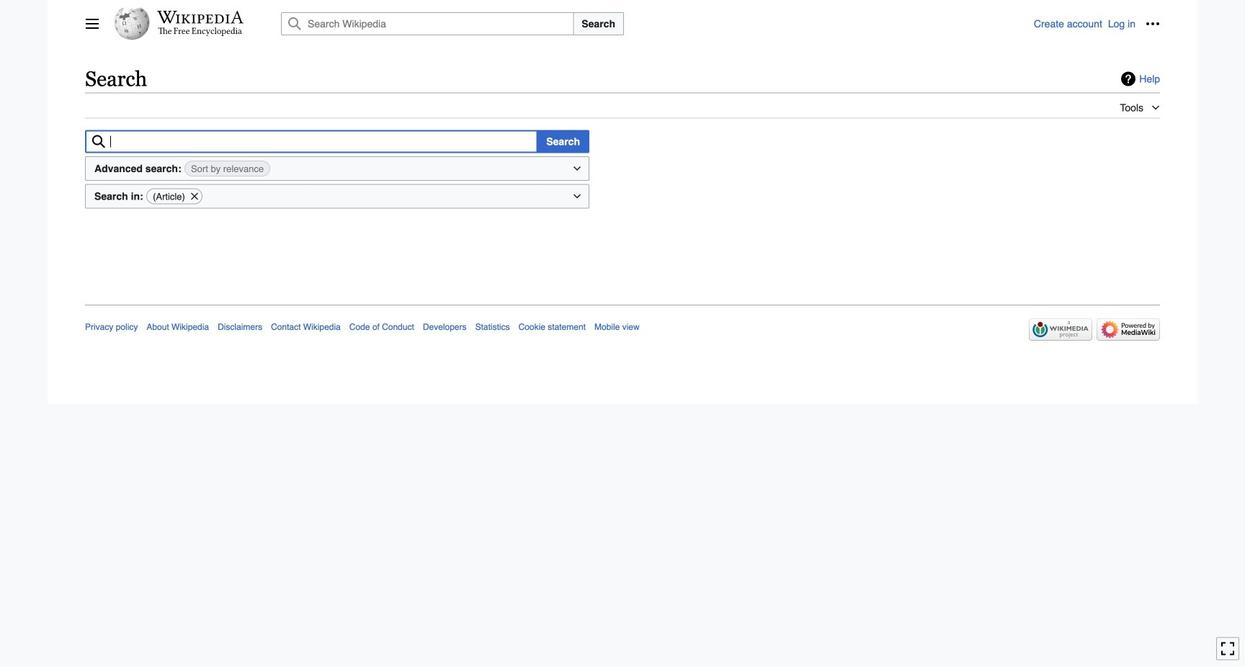 Task type: locate. For each thing, give the bounding box(es) containing it.
powered by mediawiki image
[[1097, 319, 1160, 341]]

personal tools navigation
[[1034, 12, 1164, 35]]

fullscreen image
[[1221, 642, 1235, 656]]

log in and more options image
[[1146, 17, 1160, 31]]

footer
[[85, 305, 1160, 345]]

the free encyclopedia image
[[158, 27, 242, 37]]

main content
[[79, 65, 1166, 236]]

wikimedia foundation image
[[1029, 319, 1092, 341]]

None search field
[[85, 130, 538, 153]]

None search field
[[264, 12, 1034, 35]]

remove image
[[189, 189, 199, 204]]



Task type: vqa. For each thing, say whether or not it's contained in the screenshot.
Wikipedia image
yes



Task type: describe. For each thing, give the bounding box(es) containing it.
Search Wikipedia search field
[[281, 12, 574, 35]]

menu image
[[85, 17, 99, 31]]

wikipedia image
[[157, 11, 244, 24]]



